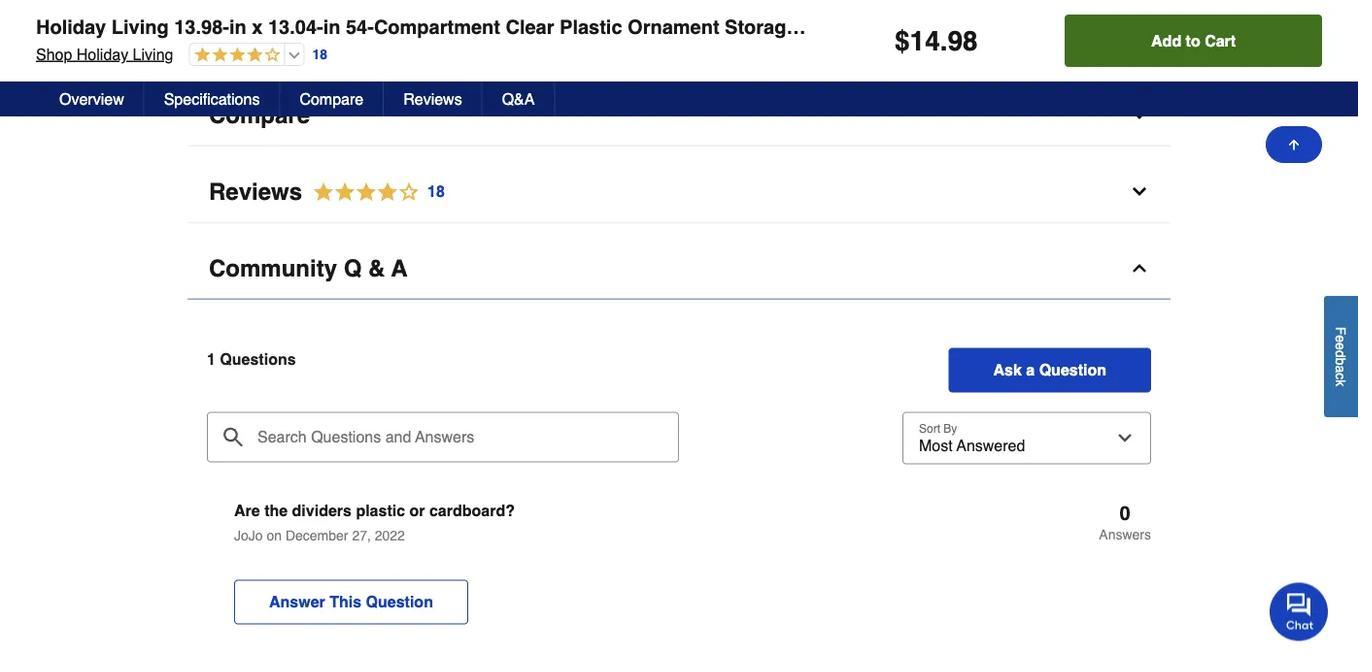 Task type: describe. For each thing, give the bounding box(es) containing it.
are
[[234, 502, 260, 520]]

community q & a button
[[188, 238, 1171, 300]]

0 horizontal spatial 18
[[312, 46, 327, 62]]

d
[[1334, 350, 1349, 358]]

specifications button for compare
[[188, 0, 1171, 54]]

specifications button for reviews
[[144, 82, 280, 117]]

jojo's question on december 27, 2022 element
[[207, 502, 1151, 649]]

community
[[209, 255, 337, 282]]

community q & a
[[209, 255, 408, 282]]

chevron down image
[[1130, 105, 1149, 125]]

dividers
[[292, 502, 352, 520]]

plastic
[[356, 502, 405, 520]]

98
[[948, 25, 978, 56]]

q&a button
[[483, 82, 555, 117]]

1 vertical spatial holiday
[[77, 45, 128, 63]]

Search Questions and Answers text field
[[207, 412, 679, 463]]

$
[[895, 25, 910, 56]]

this
[[330, 593, 362, 611]]

3.7 stars image containing 18
[[302, 179, 446, 205]]

compare for compare button underneath the ornament
[[209, 101, 310, 128]]

$ 14 . 98
[[895, 25, 978, 56]]

storage
[[725, 16, 797, 38]]

54-
[[346, 16, 374, 38]]

ask
[[993, 361, 1022, 379]]

specifications for compare
[[209, 9, 367, 36]]

questions
[[220, 351, 296, 369]]

a inside 1 questions ask a question
[[1026, 361, 1035, 379]]

1
[[207, 351, 216, 369]]

ornament
[[628, 16, 720, 38]]

specifications for reviews
[[164, 90, 260, 108]]

shop holiday living
[[36, 45, 173, 63]]

x
[[252, 16, 263, 38]]

add
[[1151, 32, 1182, 50]]

b
[[1334, 358, 1349, 366]]

overview button
[[40, 82, 144, 117]]

1 e from the top
[[1334, 335, 1349, 343]]

c
[[1334, 373, 1349, 380]]

f
[[1334, 327, 1349, 335]]

compare button down the ornament
[[188, 85, 1171, 146]]

answer this question
[[269, 593, 433, 611]]

december
[[286, 528, 348, 543]]

k
[[1334, 380, 1349, 387]]

the
[[264, 502, 288, 520]]

.
[[940, 25, 948, 56]]

answer this question button
[[234, 580, 468, 625]]

clear
[[506, 16, 554, 38]]

shop
[[36, 45, 72, 63]]

2022
[[375, 528, 405, 543]]

answers
[[1099, 527, 1151, 542]]

arrow up image
[[1286, 137, 1302, 153]]

answer
[[269, 593, 325, 611]]

q
[[344, 255, 362, 282]]

27,
[[352, 528, 371, 543]]



Task type: vqa. For each thing, say whether or not it's contained in the screenshot.
Order Status
no



Task type: locate. For each thing, give the bounding box(es) containing it.
13.04-
[[268, 16, 323, 38]]

1 horizontal spatial in
[[323, 16, 340, 38]]

1 vertical spatial reviews
[[209, 178, 302, 205]]

0
[[1120, 502, 1131, 524]]

are the dividers plastic or cardboard? jojo on december 27, 2022
[[234, 502, 515, 543]]

0 vertical spatial holiday
[[36, 16, 106, 38]]

18 down 13.04-
[[312, 46, 327, 62]]

1 in from the left
[[229, 16, 247, 38]]

to
[[1186, 32, 1201, 50]]

reviews down compartment
[[403, 90, 462, 108]]

question
[[1039, 361, 1107, 379], [366, 593, 433, 611]]

holiday up the overview
[[77, 45, 128, 63]]

chevron down image for specifications
[[1130, 13, 1149, 32]]

chevron down image
[[1130, 13, 1149, 32], [1130, 182, 1149, 201]]

3.7 stars image down the x
[[190, 47, 280, 65]]

1 horizontal spatial 3.7 stars image
[[302, 179, 446, 205]]

reviews inside "button"
[[403, 90, 462, 108]]

add to cart button
[[1065, 15, 1322, 67]]

holiday living 13.98-in x 13.04-in 54-compartment clear plastic ornament storage box
[[36, 16, 839, 38]]

chevron down image left add at right
[[1130, 13, 1149, 32]]

plastic
[[560, 16, 622, 38]]

compare down 54-
[[300, 90, 364, 108]]

a up k
[[1334, 366, 1349, 373]]

compare down the x
[[209, 101, 310, 128]]

18 inside 3.7 stars image
[[428, 182, 445, 200]]

in left the x
[[229, 16, 247, 38]]

1 questions ask a question
[[207, 351, 1107, 379]]

compare for compare button below 54-
[[300, 90, 364, 108]]

f e e d b a c k
[[1334, 327, 1349, 387]]

1 vertical spatial specifications
[[164, 90, 260, 108]]

reviews up community
[[209, 178, 302, 205]]

a inside button
[[1334, 366, 1349, 373]]

box
[[803, 16, 839, 38]]

3.7 stars image
[[190, 47, 280, 65], [302, 179, 446, 205]]

14
[[910, 25, 940, 56]]

holiday up shop
[[36, 16, 106, 38]]

chevron up image
[[1130, 259, 1149, 278]]

question right this
[[366, 593, 433, 611]]

chevron down image for reviews
[[1130, 182, 1149, 201]]

1 vertical spatial 3.7 stars image
[[302, 179, 446, 205]]

a
[[1026, 361, 1035, 379], [1334, 366, 1349, 373]]

0 vertical spatial living
[[112, 16, 169, 38]]

specifications
[[209, 9, 367, 36], [164, 90, 260, 108]]

0 horizontal spatial 3.7 stars image
[[190, 47, 280, 65]]

&
[[368, 255, 385, 282]]

0 vertical spatial chevron down image
[[1130, 13, 1149, 32]]

ask a question button
[[949, 348, 1151, 393]]

question inside answer this question button
[[366, 593, 433, 611]]

1 horizontal spatial reviews
[[403, 90, 462, 108]]

q&a
[[502, 90, 535, 108]]

18 down reviews "button"
[[428, 182, 445, 200]]

0 vertical spatial reviews
[[403, 90, 462, 108]]

0 answers element
[[1099, 502, 1151, 542]]

1 chevron down image from the top
[[1130, 13, 1149, 32]]

1 vertical spatial chevron down image
[[1130, 182, 1149, 201]]

0 answers
[[1099, 502, 1151, 542]]

a right ask
[[1026, 361, 1035, 379]]

e up 'd'
[[1334, 335, 1349, 343]]

living up overview button
[[133, 45, 173, 63]]

compare button
[[280, 82, 384, 117], [188, 85, 1171, 146]]

1 horizontal spatial a
[[1334, 366, 1349, 373]]

3.7 stars image up &
[[302, 179, 446, 205]]

overview
[[59, 90, 124, 108]]

1 vertical spatial specifications button
[[144, 82, 280, 117]]

1 vertical spatial question
[[366, 593, 433, 611]]

1 vertical spatial 18
[[428, 182, 445, 200]]

holiday
[[36, 16, 106, 38], [77, 45, 128, 63]]

compare
[[300, 90, 364, 108], [209, 101, 310, 128]]

in left 54-
[[323, 16, 340, 38]]

0 vertical spatial 3.7 stars image
[[190, 47, 280, 65]]

0 vertical spatial specifications button
[[188, 0, 1171, 54]]

a
[[391, 255, 408, 282]]

0 vertical spatial specifications
[[209, 9, 367, 36]]

add to cart
[[1151, 32, 1236, 50]]

0 horizontal spatial reviews
[[209, 178, 302, 205]]

reviews button
[[384, 82, 483, 117]]

in
[[229, 16, 247, 38], [323, 16, 340, 38]]

0 horizontal spatial a
[[1026, 361, 1035, 379]]

chevron down image down chevron down image
[[1130, 182, 1149, 201]]

f e e d b a c k button
[[1324, 296, 1358, 418]]

0 horizontal spatial question
[[366, 593, 433, 611]]

1 vertical spatial living
[[133, 45, 173, 63]]

chat invite button image
[[1270, 582, 1329, 642]]

1 horizontal spatial 18
[[428, 182, 445, 200]]

cart
[[1205, 32, 1236, 50]]

specifications button
[[188, 0, 1171, 54], [144, 82, 280, 117]]

0 horizontal spatial in
[[229, 16, 247, 38]]

compartment
[[374, 16, 500, 38]]

cardboard?
[[429, 502, 515, 520]]

question right ask
[[1039, 361, 1107, 379]]

question inside 1 questions ask a question
[[1039, 361, 1107, 379]]

reviews
[[403, 90, 462, 108], [209, 178, 302, 205]]

e up b
[[1334, 343, 1349, 350]]

18
[[312, 46, 327, 62], [428, 182, 445, 200]]

jojo
[[234, 528, 263, 543]]

on
[[267, 528, 282, 543]]

0 vertical spatial question
[[1039, 361, 1107, 379]]

e
[[1334, 335, 1349, 343], [1334, 343, 1349, 350]]

living up shop holiday living
[[112, 16, 169, 38]]

2 e from the top
[[1334, 343, 1349, 350]]

or
[[410, 502, 425, 520]]

living
[[112, 16, 169, 38], [133, 45, 173, 63]]

1 horizontal spatial question
[[1039, 361, 1107, 379]]

2 chevron down image from the top
[[1130, 182, 1149, 201]]

compare button down 54-
[[280, 82, 384, 117]]

13.98-
[[174, 16, 229, 38]]

0 vertical spatial 18
[[312, 46, 327, 62]]

2 in from the left
[[323, 16, 340, 38]]



